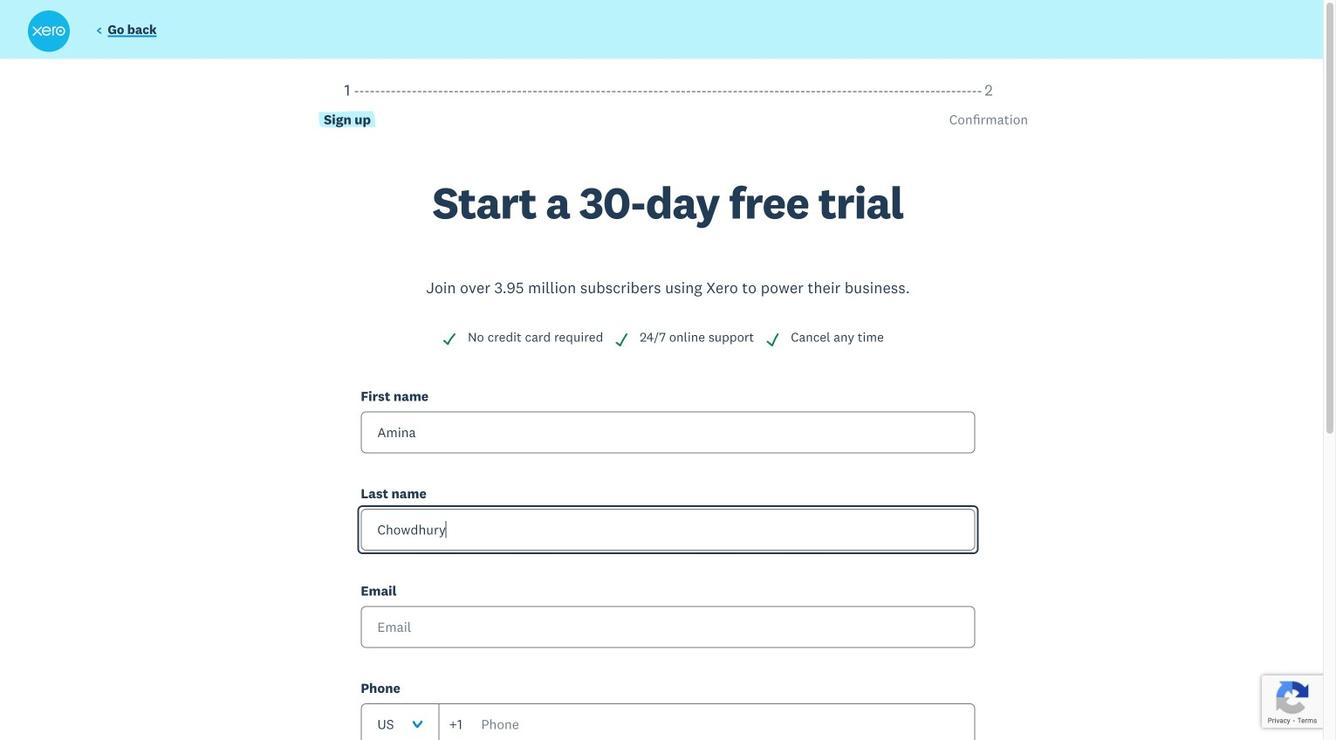 Task type: locate. For each thing, give the bounding box(es) containing it.
Phone text field
[[439, 704, 976, 740]]

Last name text field
[[361, 509, 976, 551]]

Email email field
[[361, 606, 976, 648]]

region
[[27, 80, 1310, 740]]



Task type: vqa. For each thing, say whether or not it's contained in the screenshot.
"3" associated with 21
no



Task type: describe. For each thing, give the bounding box(es) containing it.
First name text field
[[361, 412, 976, 453]]

steps group
[[27, 80, 1310, 180]]



